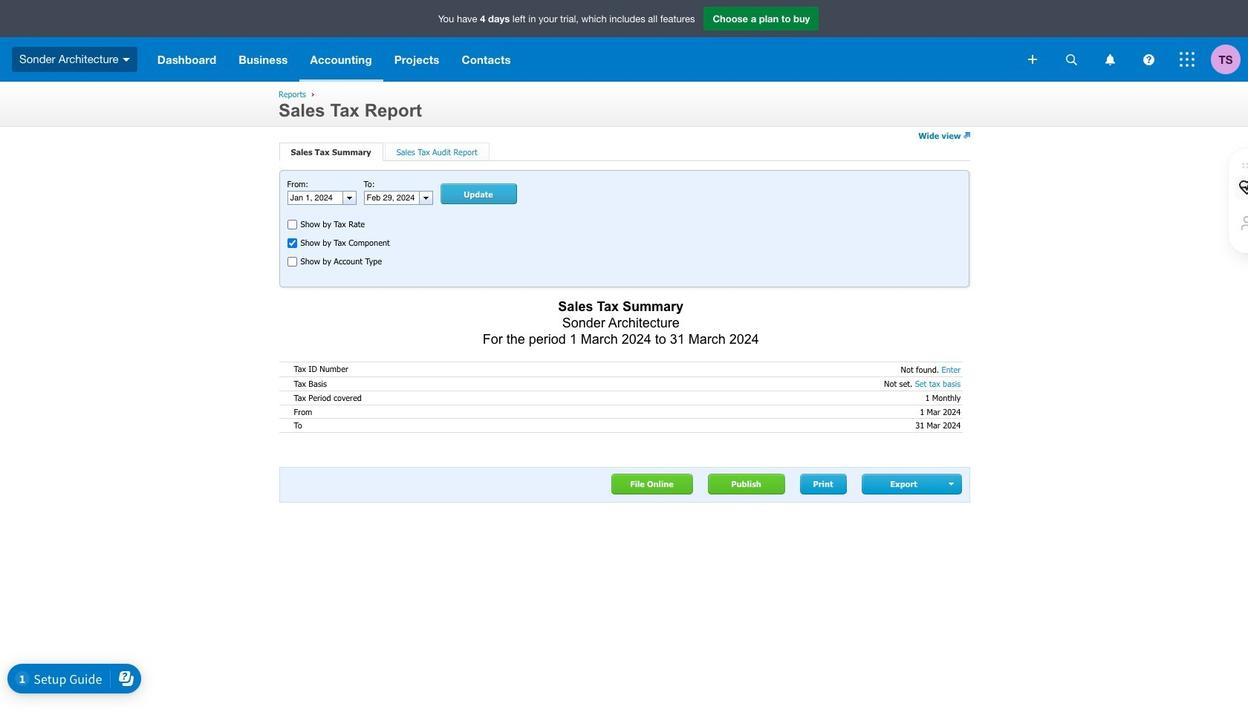 Task type: vqa. For each thing, say whether or not it's contained in the screenshot.
checkbox
yes



Task type: describe. For each thing, give the bounding box(es) containing it.
export options... image
[[949, 483, 956, 486]]



Task type: locate. For each thing, give the bounding box(es) containing it.
None checkbox
[[287, 239, 297, 248]]

None checkbox
[[287, 220, 297, 230], [287, 257, 297, 267], [287, 220, 297, 230], [287, 257, 297, 267]]

svg image
[[1180, 52, 1195, 67], [122, 58, 130, 62]]

svg image
[[1066, 54, 1077, 65], [1106, 54, 1115, 65], [1144, 54, 1155, 65], [1029, 55, 1038, 64]]

0 horizontal spatial svg image
[[122, 58, 130, 62]]

1 horizontal spatial svg image
[[1180, 52, 1195, 67]]

None text field
[[365, 192, 419, 204]]

banner
[[0, 0, 1249, 82]]

None text field
[[288, 192, 342, 204]]



